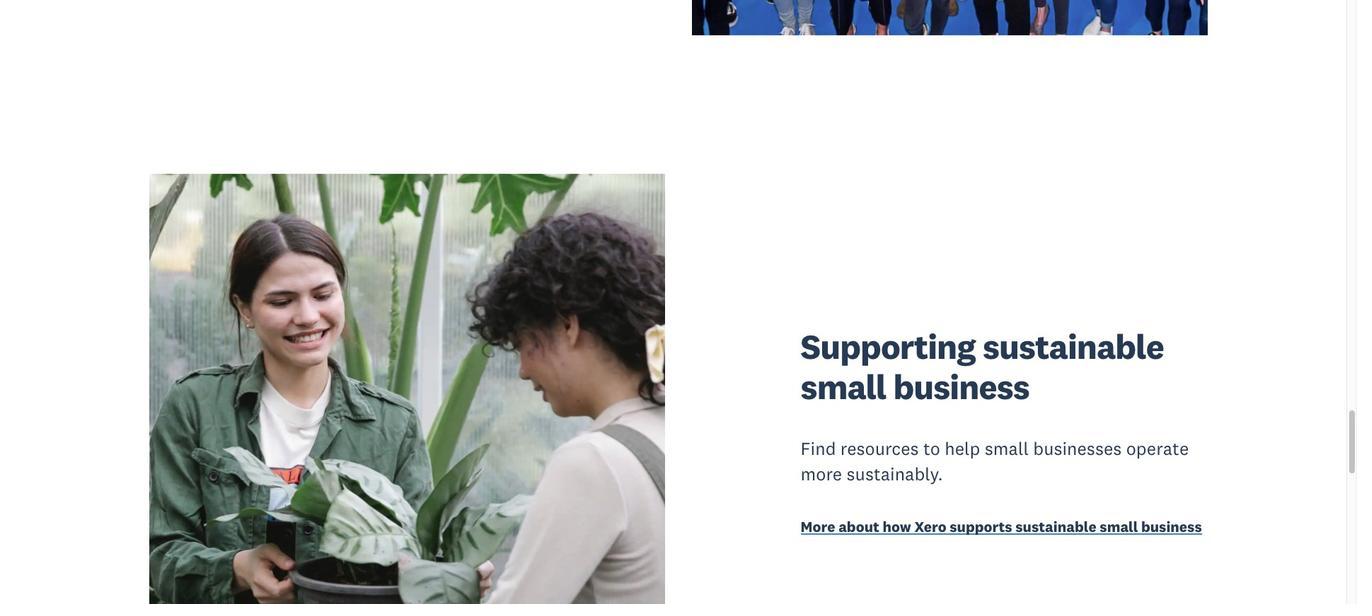 Task type: vqa. For each thing, say whether or not it's contained in the screenshot.
businesses
yes



Task type: describe. For each thing, give the bounding box(es) containing it.
sustainable inside supporting sustainable small business
[[983, 326, 1164, 369]]

more
[[801, 463, 842, 486]]

find
[[801, 438, 836, 461]]

1 horizontal spatial business
[[1141, 518, 1202, 537]]

small inside find resources to help small businesses operate more sustainably.
[[985, 438, 1029, 461]]

two people carrying a plant pot together. image
[[149, 174, 665, 605]]

small inside supporting sustainable small business
[[801, 365, 886, 409]]

a large room full of xero staff raising their arms in the air. image
[[692, 0, 1208, 36]]

sustainably.
[[847, 463, 943, 486]]

to
[[923, 438, 940, 461]]

about
[[839, 518, 879, 537]]

how
[[883, 518, 911, 537]]

business inside supporting sustainable small business
[[893, 365, 1029, 409]]

operate
[[1126, 438, 1189, 461]]

more
[[801, 518, 835, 537]]

find resources to help small businesses operate more sustainably.
[[801, 438, 1189, 486]]

1 vertical spatial sustainable
[[1016, 518, 1096, 537]]

more about how xero supports sustainable small business
[[801, 518, 1202, 537]]



Task type: locate. For each thing, give the bounding box(es) containing it.
1 vertical spatial business
[[1141, 518, 1202, 537]]

supporting sustainable small business
[[801, 326, 1164, 409]]

0 horizontal spatial small
[[801, 365, 886, 409]]

0 horizontal spatial business
[[893, 365, 1029, 409]]

more about how xero supports sustainable small business link
[[801, 518, 1208, 540]]

small
[[801, 365, 886, 409], [985, 438, 1029, 461], [1100, 518, 1138, 537]]

2 vertical spatial small
[[1100, 518, 1138, 537]]

resources
[[840, 438, 919, 461]]

1 horizontal spatial small
[[985, 438, 1029, 461]]

businesses
[[1033, 438, 1122, 461]]

help
[[945, 438, 980, 461]]

supports
[[950, 518, 1012, 537]]

1 vertical spatial small
[[985, 438, 1029, 461]]

sustainable
[[983, 326, 1164, 369], [1016, 518, 1096, 537]]

xero
[[914, 518, 946, 537]]

2 horizontal spatial small
[[1100, 518, 1138, 537]]

business
[[893, 365, 1029, 409], [1141, 518, 1202, 537]]

0 vertical spatial sustainable
[[983, 326, 1164, 369]]

0 vertical spatial small
[[801, 365, 886, 409]]

supporting
[[801, 326, 976, 369]]

0 vertical spatial business
[[893, 365, 1029, 409]]



